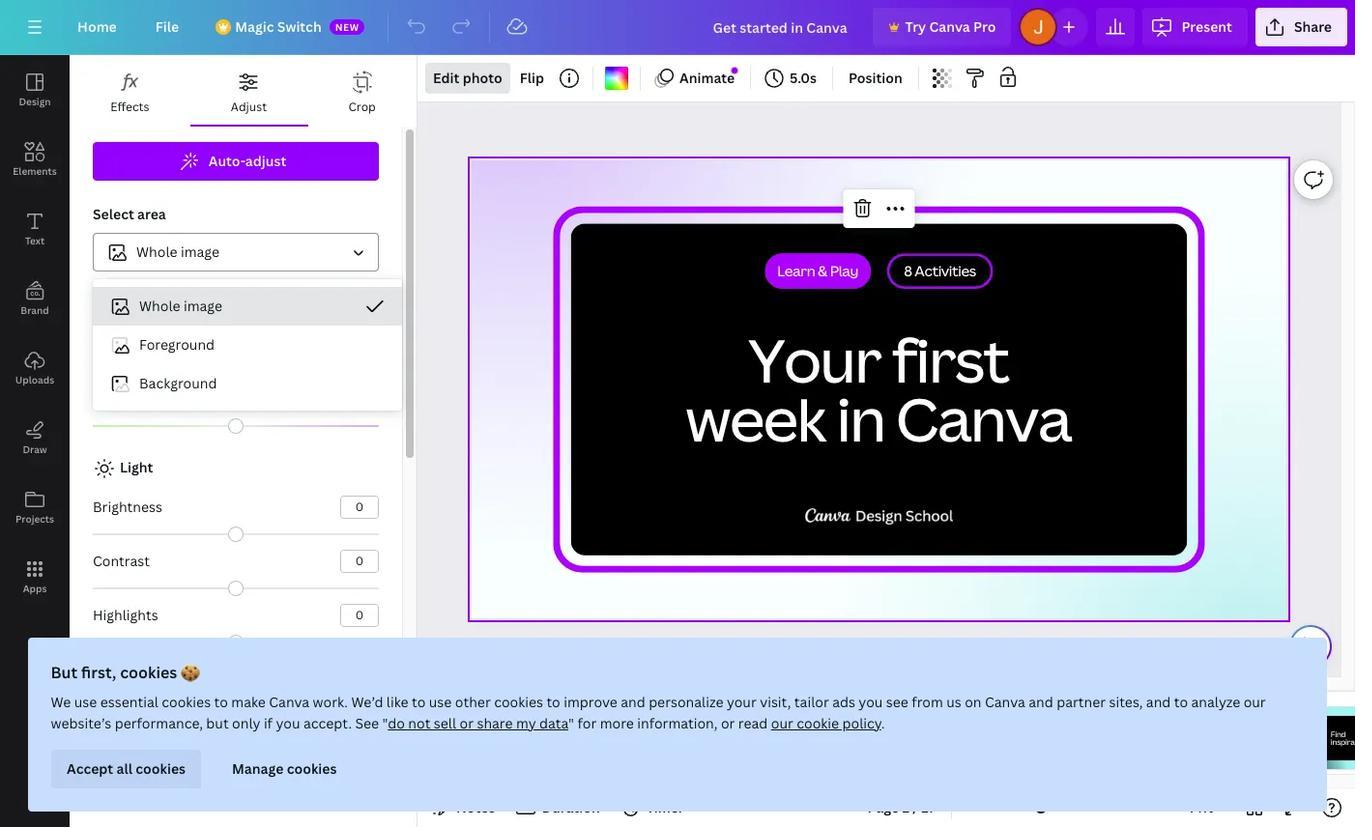 Task type: locate. For each thing, give the bounding box(es) containing it.
partner
[[1058, 693, 1107, 712]]

" left for
[[569, 715, 575, 733]]

around
[[572, 743, 580, 746]]

like
[[387, 693, 409, 712]]

timer button
[[616, 793, 692, 824]]

to
[[215, 693, 229, 712], [412, 693, 426, 712], [547, 693, 561, 712], [1175, 693, 1189, 712]]

apps
[[23, 582, 47, 596]]

whole
[[136, 243, 177, 261], [139, 297, 180, 315]]

performance,
[[115, 715, 203, 733]]

your first
[[748, 320, 1009, 400]]

1 vertical spatial your
[[574, 740, 578, 743]]

and up do not sell or share my data " for more information, or read our cookie policy .
[[622, 693, 646, 712]]

you right if
[[277, 715, 301, 733]]

0 vertical spatial edit
[[433, 69, 460, 87]]

0 horizontal spatial 1
[[875, 704, 900, 770]]

whole image up foreground on the left top of page
[[139, 297, 222, 315]]

if
[[264, 715, 273, 733]]

edit right a
[[592, 740, 596, 743]]

you up policy
[[860, 693, 884, 712]]

our down visit,
[[772, 715, 794, 733]]

1 horizontal spatial with
[[634, 739, 639, 742]]

foreground button
[[93, 326, 402, 365]]

0 vertical spatial our
[[1245, 693, 1267, 712]]

auto-
[[209, 152, 246, 170]]

publish
[[650, 744, 657, 747]]

cookie
[[798, 715, 840, 733]]

policy
[[843, 715, 882, 733]]

1 horizontal spatial share
[[649, 742, 654, 744]]

adjust button
[[190, 55, 308, 125]]

1 right homepage
[[875, 704, 900, 770]]

2 use from the left
[[430, 693, 452, 712]]

to up data
[[547, 693, 561, 712]]

whole image option
[[93, 287, 402, 326]]

Brightness text field
[[341, 497, 378, 518]]

use up sell
[[430, 693, 452, 712]]

not
[[409, 715, 431, 733]]

4 to from the left
[[1175, 693, 1189, 712]]

find inside the find inspira
[[1332, 730, 1347, 740]]

present
[[1182, 17, 1233, 36]]

1 vertical spatial image
[[184, 297, 222, 315]]

and down get
[[607, 744, 610, 747]]

and inside 'collaborate, share and publish'
[[655, 742, 659, 744]]

with
[[634, 739, 639, 742], [607, 742, 611, 744]]

edit inside edit a design
[[592, 740, 596, 743]]

our
[[1245, 693, 1267, 712], [772, 715, 794, 733]]

design
[[591, 743, 598, 746]]

and right photos
[[636, 742, 639, 744]]

all
[[117, 760, 132, 779]]

share right work with photos and videos
[[649, 742, 654, 744]]

Highlights text field
[[341, 605, 378, 627]]

1 horizontal spatial or
[[722, 715, 736, 733]]

1 vertical spatial 1
[[903, 799, 910, 817]]

with right 'work'
[[634, 739, 639, 742]]

accept.
[[304, 715, 353, 733]]

page 1 / 27
[[868, 799, 936, 817]]

1 horizontal spatial find
[[1332, 730, 1347, 740]]

white balance
[[120, 296, 214, 314]]

1 vertical spatial you
[[277, 715, 301, 733]]

reset
[[182, 783, 219, 802]]

1 horizontal spatial "
[[569, 715, 575, 733]]

whole image inside option
[[139, 297, 222, 315]]

data
[[540, 715, 569, 733]]

0 vertical spatial share
[[478, 715, 514, 733]]

templates
[[611, 744, 621, 747]]

work with photos and videos
[[628, 739, 639, 747]]

find for inspira
[[1332, 730, 1347, 740]]

0 horizontal spatial or
[[460, 715, 474, 733]]

select
[[93, 205, 134, 223]]

with left elements
[[607, 742, 611, 744]]

1 " from the left
[[383, 715, 389, 733]]

1 use from the left
[[75, 693, 98, 712]]

to left analyze
[[1175, 693, 1189, 712]]

our right analyze
[[1245, 693, 1267, 712]]

0 horizontal spatial use
[[75, 693, 98, 712]]

brightness
[[93, 498, 162, 516]]

your up "read"
[[728, 693, 758, 712]]

reset adjustments button
[[85, 774, 401, 812]]

manage cookies button
[[217, 750, 352, 789]]

edit for edit a design
[[592, 740, 596, 743]]

whole image
[[136, 243, 220, 261], [139, 297, 222, 315]]

white
[[120, 296, 158, 314]]

your
[[748, 320, 881, 400]]

whole image down area
[[136, 243, 220, 261]]

tint
[[93, 390, 118, 408]]

share inside 'collaborate, share and publish'
[[649, 742, 654, 744]]

use up "website's"
[[75, 693, 98, 712]]

1 horizontal spatial use
[[430, 693, 452, 712]]

share button
[[1256, 8, 1348, 46]]

1 horizontal spatial 1
[[903, 799, 910, 817]]

edit photo
[[433, 69, 503, 87]]

1 horizontal spatial edit
[[592, 740, 596, 743]]

only
[[233, 715, 261, 733]]

manage cookies
[[232, 760, 337, 779]]

1 vertical spatial our
[[772, 715, 794, 733]]

do
[[389, 715, 406, 733]]

brand button
[[0, 264, 70, 334]]

page
[[868, 799, 900, 817]]

0 horizontal spatial share
[[478, 715, 514, 733]]

"
[[383, 715, 389, 733], [569, 715, 575, 733]]

1 left /
[[903, 799, 910, 817]]

share
[[478, 715, 514, 733], [649, 742, 654, 744]]

new image
[[732, 67, 738, 74]]

to right like
[[412, 693, 426, 712]]

cookies
[[121, 662, 178, 684], [162, 693, 211, 712], [495, 693, 544, 712], [136, 760, 186, 779], [287, 760, 337, 779]]

0 vertical spatial your
[[728, 693, 758, 712]]

way
[[568, 743, 572, 746]]

" right see at the bottom left
[[383, 715, 389, 733]]

elements
[[611, 742, 621, 744]]

edit left photo
[[433, 69, 460, 87]]

and inside work with photos and videos
[[636, 742, 639, 744]]

uploads button
[[0, 334, 70, 403]]

find
[[1332, 730, 1347, 740], [569, 740, 573, 743]]

highlights
[[93, 606, 158, 625]]

first
[[893, 320, 1009, 400]]

1 vertical spatial edit
[[592, 740, 596, 743]]

1 horizontal spatial your
[[728, 693, 758, 712]]

Whole image button
[[93, 233, 379, 272]]

light
[[120, 458, 153, 477]]

adjust
[[246, 152, 286, 170]]

or left "read"
[[722, 715, 736, 733]]

2 or from the left
[[722, 715, 736, 733]]

edit inside edit photo dropdown button
[[433, 69, 460, 87]]

list box
[[93, 287, 402, 403]]

share down other
[[478, 715, 514, 733]]

essential
[[101, 693, 159, 712]]

auto-adjust
[[209, 152, 286, 170]]

0 horizontal spatial with
[[607, 742, 611, 744]]

image up foreground on the left top of page
[[184, 297, 222, 315]]

0 vertical spatial whole image
[[136, 243, 220, 261]]

image up balance
[[181, 243, 220, 261]]

week in canva
[[686, 379, 1072, 459]]

in
[[837, 379, 885, 459]]

0 vertical spatial you
[[860, 693, 884, 712]]

1 vertical spatial share
[[649, 742, 654, 744]]

or right sell
[[460, 715, 474, 733]]

0 horizontal spatial edit
[[433, 69, 460, 87]]

accept all cookies
[[67, 760, 186, 779]]

1 vertical spatial whole image
[[139, 297, 222, 315]]

draw button
[[0, 403, 70, 473]]

improve
[[564, 693, 618, 712]]

1 vertical spatial whole
[[139, 297, 180, 315]]

cookies right all
[[136, 760, 186, 779]]

edit
[[433, 69, 460, 87], [592, 740, 596, 743]]

accept all cookies button
[[51, 750, 201, 789]]

our cookie policy link
[[772, 715, 882, 733]]

whole up foreground on the left top of page
[[139, 297, 180, 315]]

see
[[887, 693, 909, 712]]

design button
[[0, 55, 70, 125]]

and right work with photos and videos
[[655, 742, 659, 744]]

1 inside button
[[903, 799, 910, 817]]

your right way
[[574, 740, 578, 743]]

0 horizontal spatial your
[[574, 740, 578, 743]]

find inside the "find your way around"
[[569, 740, 573, 743]]

effects button
[[70, 55, 190, 125]]

to up but
[[215, 693, 229, 712]]

make
[[232, 693, 266, 712]]

0 horizontal spatial find
[[569, 740, 573, 743]]

do not sell or share my data " for more information, or read our cookie policy .
[[389, 715, 886, 733]]

our inside we use essential cookies to make canva work. we'd like to use other cookies to improve and personalize your visit, tailor ads you see from us on canva and partner sites, and to analyze our website's performance, but only if you accept. see "
[[1245, 693, 1267, 712]]

cookies up essential
[[121, 662, 178, 684]]

whole down area
[[136, 243, 177, 261]]

design
[[19, 95, 51, 108]]

1 horizontal spatial our
[[1245, 693, 1267, 712]]

whole inside option
[[139, 297, 180, 315]]

0 horizontal spatial "
[[383, 715, 389, 733]]

background option
[[93, 365, 402, 403]]



Task type: describe. For each thing, give the bounding box(es) containing it.
but first, cookies 🍪 dialog
[[28, 638, 1328, 812]]

and left partner
[[1030, 693, 1054, 712]]

but
[[51, 662, 78, 684]]

2 to from the left
[[412, 693, 426, 712]]

share
[[1295, 17, 1333, 36]]

tailor
[[795, 693, 830, 712]]

find inspira
[[1332, 730, 1356, 748]]

0 vertical spatial 1
[[875, 704, 900, 770]]

the
[[830, 730, 843, 740]]

home
[[77, 17, 117, 36]]

2 button
[[1061, 694, 1281, 780]]

main menu bar
[[0, 0, 1356, 55]]

learn
[[702, 713, 722, 724]]

2 " from the left
[[569, 715, 575, 733]]

try canva pro button
[[873, 8, 1012, 46]]

with inside work with photos and videos
[[634, 739, 639, 742]]

but
[[207, 715, 229, 733]]

draw
[[23, 443, 47, 456]]

crop button
[[308, 55, 417, 125]]

work
[[629, 739, 634, 742]]

hide pages image
[[840, 679, 933, 694]]

crop
[[349, 99, 376, 115]]

from
[[913, 693, 944, 712]]

5.0s button
[[759, 63, 825, 94]]

homepage
[[830, 737, 868, 748]]

page 1 image
[[433, 708, 543, 770]]

44% button
[[1169, 793, 1232, 824]]

inspira
[[1332, 737, 1356, 748]]

your inside the "find your way around"
[[574, 740, 578, 743]]

other
[[456, 693, 492, 712]]

ads
[[833, 693, 856, 712]]

collaborate,
[[647, 739, 660, 742]]

text
[[25, 234, 45, 248]]

with inside the get inspired with elements and templates
[[607, 742, 611, 744]]

list box containing whole image
[[93, 287, 402, 403]]

no color image
[[605, 67, 629, 90]]

select area
[[93, 205, 166, 223]]

share inside the but first, cookies 🍪 dialog
[[478, 715, 514, 733]]

collaborate, share and publish
[[647, 739, 660, 747]]

home link
[[62, 8, 132, 46]]

projects button
[[0, 473, 70, 543]]

whites
[[93, 715, 137, 733]]

the homepage 1
[[830, 704, 900, 770]]

read
[[739, 715, 769, 733]]

Tint text field
[[341, 389, 378, 410]]

cookies down accept.
[[287, 760, 337, 779]]

foreground option
[[93, 326, 402, 365]]

" inside we use essential cookies to make canva work. we'd like to use other cookies to improve and personalize your visit, tailor ads you see from us on canva and partner sites, and to analyze our website's performance, but only if you accept. see "
[[383, 715, 389, 733]]

flip button
[[512, 63, 552, 94]]

brand
[[21, 304, 49, 317]]

1 to from the left
[[215, 693, 229, 712]]

for
[[578, 715, 597, 733]]

44%
[[1187, 799, 1215, 817]]

Contrast text field
[[341, 551, 378, 573]]

do not sell or share my data link
[[389, 715, 569, 733]]

present button
[[1144, 8, 1248, 46]]

and inside the get inspired with elements and templates
[[607, 744, 610, 747]]

notes button
[[426, 793, 503, 824]]

us
[[948, 693, 963, 712]]

notes
[[456, 799, 496, 817]]

inspired
[[612, 739, 620, 742]]

foreground
[[139, 336, 215, 354]]

but first, cookies 🍪
[[51, 662, 201, 684]]

apps button
[[0, 543, 70, 612]]

0 horizontal spatial you
[[277, 715, 301, 733]]

Design title text field
[[698, 8, 865, 46]]

information,
[[638, 715, 719, 733]]

play
[[759, 713, 774, 724]]

cookies up my
[[495, 693, 544, 712]]

shadows
[[93, 661, 152, 679]]

and right the 'sites,'
[[1147, 693, 1172, 712]]

animate
[[680, 69, 735, 87]]

edit for edit photo
[[433, 69, 460, 87]]

contrast
[[93, 552, 150, 571]]

flip
[[520, 69, 545, 87]]

sites,
[[1110, 693, 1144, 712]]

videos
[[630, 744, 637, 747]]

my
[[517, 715, 537, 733]]

1 horizontal spatial you
[[860, 693, 884, 712]]

temperature
[[93, 336, 176, 354]]

.
[[882, 715, 886, 733]]

cookies down the 🍪
[[162, 693, 211, 712]]

photos
[[628, 742, 635, 744]]

work.
[[313, 693, 349, 712]]

week
[[686, 379, 826, 459]]

uploads
[[15, 373, 54, 387]]

area
[[137, 205, 166, 223]]

Whites text field
[[341, 714, 378, 735]]

first,
[[82, 662, 117, 684]]

find your way around
[[568, 740, 580, 746]]

new
[[335, 20, 360, 34]]

0 vertical spatial whole
[[136, 243, 177, 261]]

get inspired with elements and templates
[[607, 739, 621, 747]]

timer
[[647, 799, 684, 817]]

5.0s
[[790, 69, 817, 87]]

0 horizontal spatial our
[[772, 715, 794, 733]]

27
[[922, 799, 936, 817]]

see
[[356, 715, 380, 733]]

image inside option
[[184, 297, 222, 315]]

position
[[849, 69, 903, 87]]

background button
[[93, 365, 402, 403]]

1 or from the left
[[460, 715, 474, 733]]

canva inside try canva pro button
[[930, 17, 971, 36]]

duration
[[542, 799, 600, 817]]

side panel tab list
[[0, 55, 70, 612]]

your inside we use essential cookies to make canva work. we'd like to use other cookies to improve and personalize your visit, tailor ads you see from us on canva and partner sites, and to analyze our website's performance, but only if you accept. see "
[[728, 693, 758, 712]]

canva assistant image
[[1300, 635, 1323, 659]]

adjustments
[[222, 783, 304, 802]]

find for your
[[569, 740, 573, 743]]

website's
[[51, 715, 112, 733]]

file button
[[140, 8, 195, 46]]

3 to from the left
[[547, 693, 561, 712]]

magic
[[235, 17, 274, 36]]

edit a design
[[590, 740, 598, 746]]

0 vertical spatial image
[[181, 243, 220, 261]]

🍪
[[181, 662, 201, 684]]



Task type: vqa. For each thing, say whether or not it's contained in the screenshot.
ninth "group" from the left
no



